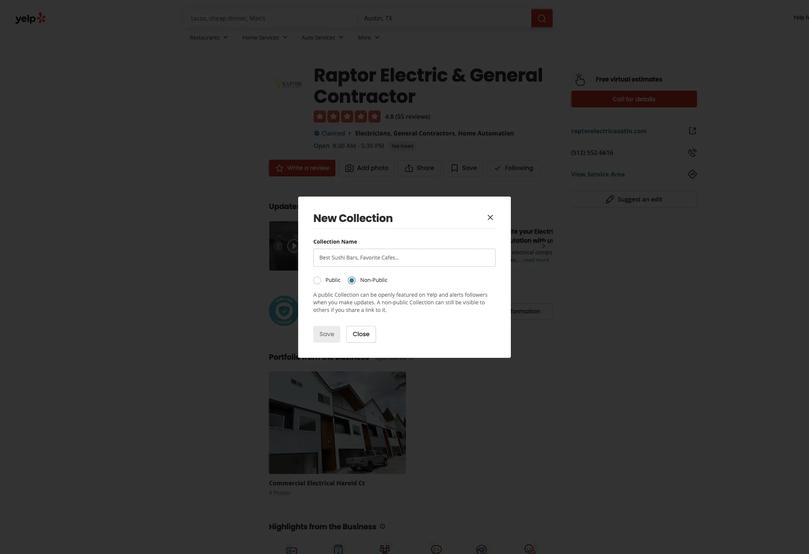 Task type: describe. For each thing, give the bounding box(es) containing it.
more
[[358, 34, 371, 41]]

details
[[636, 95, 656, 104]]

area
[[611, 170, 625, 179]]

harold
[[337, 480, 357, 488]]

raptorelectricaustin.com
[[571, 127, 647, 135]]

& inside raptor electric & general contractor
[[452, 63, 466, 88]]

free virtual estimates
[[596, 75, 663, 84]]

0 vertical spatial you
[[329, 299, 338, 306]]

commercial inside renovation of commercial building
[[368, 228, 407, 236]]

virtual
[[610, 75, 631, 84]]

it.
[[382, 306, 387, 314]]

collection up of on the left of page
[[339, 211, 393, 226]]

0 vertical spatial be
[[371, 291, 377, 298]]

(55 reviews) link
[[396, 112, 430, 121]]

service
[[588, 170, 609, 179]]

yelp fo button
[[791, 11, 809, 24]]

0 horizontal spatial a
[[314, 291, 317, 298]]

yelp inside a public collection can be openly featured on yelp and alerts followers when you make updates. a non-public collection can still be visible to others if you share a link to it.
[[427, 291, 438, 298]]

renovation
[[325, 228, 360, 236]]

our
[[325, 249, 334, 256]]

yelp fo
[[794, 14, 809, 21]]

commercial inside 'commercial electrical harold ct 9 photos'
[[269, 480, 305, 488]]

close
[[353, 330, 370, 339]]

-
[[358, 142, 360, 150]]

license
[[342, 303, 371, 313]]

read for of
[[350, 257, 361, 264]]

read more for of
[[350, 257, 376, 264]]

employee
[[385, 313, 409, 321]]

call for details
[[613, 95, 656, 104]]

business logo image
[[269, 63, 308, 102]]

from for portfolio
[[302, 352, 320, 363]]

24 chevron down v2 image for more
[[373, 33, 382, 42]]

electric inside raptor electric & general contractor
[[380, 63, 448, 88]]

verified license yelp confirmed a business or employee license.
[[312, 303, 429, 321]]

business categories element
[[184, 27, 809, 49]]

share
[[417, 164, 434, 173]]

from
[[302, 201, 322, 212]]

24 chevron down v2 image for restaurants
[[221, 33, 230, 42]]

when
[[314, 299, 327, 306]]

1 , from the left
[[390, 129, 392, 138]]

previous image
[[274, 242, 282, 251]]

satisfaction_guaranteed image
[[524, 541, 539, 555]]

ct
[[359, 480, 365, 488]]

new collection
[[314, 211, 393, 226]]

contractor
[[314, 84, 416, 109]]

automation
[[478, 129, 514, 138]]

2 public from the left
[[373, 277, 388, 284]]

this
[[323, 201, 339, 212]]

24 pencil v2 image
[[606, 195, 615, 204]]

us!
[[548, 237, 557, 245]]

name
[[341, 238, 357, 245]]

write a review
[[287, 164, 329, 173]]

read for your
[[523, 257, 535, 264]]

offers_commercial_services image
[[331, 541, 346, 555]]

0 horizontal spatial general
[[394, 129, 417, 138]]

home inside business categories element
[[243, 34, 258, 41]]

or
[[378, 313, 383, 321]]

general inside raptor electric & general contractor
[[470, 63, 543, 88]]

open 8:30 am - 5:30 pm
[[314, 142, 384, 150]]

featured
[[396, 291, 418, 298]]

see license information button
[[458, 303, 553, 320]]

claimed
[[322, 129, 345, 138]]

close button
[[346, 326, 376, 343]]

commercial electrical harold ct 9 photos
[[269, 480, 365, 497]]

24 directions v2 image
[[688, 170, 697, 179]]

uhspdate
[[488, 228, 518, 236]]

a public collection can be openly featured on yelp and alerts followers when you make updates. a non-public collection can still be visible to others if you share a link to it.
[[314, 291, 488, 314]]

see for see hours
[[392, 143, 400, 149]]

non-
[[382, 299, 393, 306]]

renovation of commercial building
[[325, 228, 407, 245]]

6616
[[600, 149, 613, 157]]

on
[[419, 291, 426, 298]]

home automation link
[[458, 129, 514, 138]]

business
[[355, 313, 377, 321]]

alerts
[[450, 291, 464, 298]]

1 vertical spatial be
[[456, 299, 462, 306]]

write
[[287, 164, 303, 173]]

save inside new collection "dialog"
[[320, 330, 334, 339]]

with
[[533, 237, 546, 245]]

a inside a public collection can be openly featured on yelp and alerts followers when you make updates. a non-public collection can still be visible to others if you share a link to it.
[[361, 306, 364, 314]]

updates from this business element
[[257, 189, 590, 271]]

home services
[[243, 34, 279, 41]]

am
[[347, 142, 356, 150]]

uhspdate your electrical & remodulation with us! image
[[433, 222, 482, 271]]

1 vertical spatial can
[[436, 299, 444, 306]]

link
[[366, 306, 374, 314]]

home services link
[[236, 27, 296, 49]]

portfolio
[[269, 352, 301, 363]]

services for auto services
[[315, 34, 335, 41]]

call
[[613, 95, 625, 104]]

24 chevron down v2 image for home services
[[281, 33, 290, 42]]

license.
[[410, 313, 429, 321]]

your
[[519, 228, 533, 236]]

add photo
[[357, 164, 389, 173]]

hours
[[401, 143, 414, 149]]

if
[[331, 306, 334, 314]]

save button inside new collection "dialog"
[[314, 326, 340, 343]]

view service area link
[[571, 170, 625, 179]]

8:30
[[333, 142, 345, 150]]

next image
[[539, 242, 548, 251]]

such
[[569, 249, 581, 256]]

at
[[356, 249, 361, 256]]

business for highlights from the business
[[343, 522, 376, 533]]

open
[[314, 142, 330, 150]]

as
[[488, 257, 494, 264]]

suggest an edit button
[[571, 191, 697, 208]]

following button
[[487, 160, 540, 177]]

sponsored
[[375, 354, 407, 362]]

see hours
[[392, 143, 414, 149]]

and inside a public collection can be openly featured on yelp and alerts followers when you make updates. a non-public collection can still be visible to others if you share a link to it.
[[439, 291, 448, 298]]

building
[[325, 237, 350, 245]]

24 external link v2 image
[[688, 127, 697, 136]]

estimates
[[632, 75, 663, 84]]

of
[[361, 228, 367, 236]]

suggest
[[618, 195, 641, 204]]

photo
[[371, 164, 389, 173]]

0 horizontal spatial a
[[304, 164, 308, 173]]

Collection Name text field
[[314, 249, 496, 267]]

installing
[[488, 249, 511, 256]]

the for highlights
[[329, 522, 341, 533]]

1 horizontal spatial to
[[480, 299, 485, 306]]



Task type: locate. For each thing, give the bounding box(es) containing it.
24 camera v2 image
[[345, 164, 354, 173]]

highlights
[[269, 522, 308, 533]]

more
[[363, 257, 376, 264], [536, 257, 549, 264]]

electrical
[[512, 249, 534, 256]]

0 vertical spatial &
[[452, 63, 466, 88]]

24 chevron down v2 image right the auto services
[[337, 33, 346, 42]]

4.8 star rating image
[[314, 111, 381, 123]]

24 star v2 image
[[275, 164, 284, 173]]

business right this
[[340, 201, 374, 212]]

0 vertical spatial raptor
[[314, 63, 376, 88]]

24 save outline v2 image
[[450, 164, 459, 173]]

5:30
[[361, 142, 373, 150]]

can
[[361, 291, 369, 298], [436, 299, 444, 306]]

1 vertical spatial electrical
[[307, 480, 335, 488]]

0 vertical spatial from
[[302, 352, 320, 363]]

0 horizontal spatial &
[[452, 63, 466, 88]]

0 horizontal spatial public
[[326, 277, 341, 284]]

for
[[626, 95, 634, 104]]

1 vertical spatial electric
[[381, 249, 398, 256]]

from inside portfolio from the business element
[[302, 352, 320, 363]]

0 vertical spatial see
[[392, 143, 400, 149]]

general contractors link
[[394, 129, 455, 138]]

installing electrical components, such as switches,…
[[488, 249, 581, 264]]

1 vertical spatial &
[[564, 228, 569, 236]]

from right the highlights
[[309, 522, 327, 533]]

yelp inside button
[[794, 14, 805, 21]]

1 vertical spatial general
[[394, 129, 417, 138]]

new
[[314, 211, 337, 226]]

24 chevron down v2 image inside auto services link
[[337, 33, 346, 42]]

you right if
[[335, 306, 345, 314]]

save
[[462, 164, 477, 173], [320, 330, 334, 339]]

business up offers_commercial_services image
[[343, 522, 376, 533]]

1 horizontal spatial and
[[439, 291, 448, 298]]

read more down electrical
[[523, 257, 549, 264]]

1 horizontal spatial read
[[523, 257, 535, 264]]

collection up 'our'
[[314, 238, 340, 245]]

see license information
[[470, 307, 541, 316]]

2 read from the left
[[523, 257, 535, 264]]

the
[[322, 352, 334, 363], [329, 522, 341, 533]]

1 horizontal spatial can
[[436, 299, 444, 306]]

1 vertical spatial public
[[393, 299, 408, 306]]

collection name
[[314, 238, 357, 245]]

auto services link
[[296, 27, 352, 49]]

1 horizontal spatial yelp
[[427, 291, 438, 298]]

still
[[446, 299, 454, 306]]

0 vertical spatial commercial
[[368, 228, 407, 236]]

more for electrical
[[536, 257, 549, 264]]

0 horizontal spatial read
[[350, 257, 361, 264]]

info icon image
[[380, 524, 386, 530], [380, 524, 386, 530]]

the for portfolio
[[322, 352, 334, 363]]

save down confirmed
[[320, 330, 334, 339]]

new collection dialog
[[0, 0, 809, 555]]

0 horizontal spatial electrical
[[307, 480, 335, 488]]

0 horizontal spatial ,
[[390, 129, 392, 138]]

0 horizontal spatial save
[[320, 330, 334, 339]]

raptor inside our mission at raptor electric and general…
[[363, 249, 379, 256]]

2 , from the left
[[455, 129, 457, 138]]

0 horizontal spatial home
[[243, 34, 258, 41]]

highlights from the business
[[269, 522, 376, 533]]

updates.
[[354, 299, 376, 306]]

0 vertical spatial can
[[361, 291, 369, 298]]

restaurants
[[190, 34, 220, 41]]

1 vertical spatial the
[[329, 522, 341, 533]]

1 horizontal spatial services
[[315, 34, 335, 41]]

non-public
[[360, 277, 388, 284]]

services for home services
[[259, 34, 279, 41]]

0 horizontal spatial public
[[318, 291, 333, 298]]

pm
[[375, 142, 384, 150]]

0 horizontal spatial be
[[371, 291, 377, 298]]

1 horizontal spatial ,
[[455, 129, 457, 138]]

portfolio from the business element
[[257, 340, 557, 497]]

2 read more from the left
[[523, 257, 549, 264]]

4.8
[[385, 112, 394, 121]]

raptor
[[314, 63, 376, 88], [363, 249, 379, 256]]

(512) 552-6616
[[571, 149, 613, 157]]

a right the write
[[304, 164, 308, 173]]

write a review link
[[269, 160, 336, 177]]

yelp inside the verified license yelp confirmed a business or employee license.
[[312, 313, 322, 321]]

2 horizontal spatial a
[[361, 306, 364, 314]]

1 horizontal spatial public
[[393, 299, 408, 306]]

electrical inside 'commercial electrical harold ct 9 photos'
[[307, 480, 335, 488]]

1 horizontal spatial home
[[458, 129, 476, 138]]

you up if
[[329, 299, 338, 306]]

0 horizontal spatial save button
[[314, 326, 340, 343]]

followers
[[465, 291, 488, 298]]

public
[[326, 277, 341, 284], [373, 277, 388, 284]]

1 services from the left
[[259, 34, 279, 41]]

add photo link
[[339, 160, 395, 177]]

business for portfolio from the business
[[336, 352, 369, 363]]

, left "home automation" link
[[455, 129, 457, 138]]

1 24 chevron down v2 image from the left
[[221, 33, 230, 42]]

0 horizontal spatial yelp
[[312, 313, 322, 321]]

24 chevron down v2 image right 'more'
[[373, 33, 382, 42]]

1 horizontal spatial save
[[462, 164, 477, 173]]

view
[[571, 170, 586, 179]]

16 claim filled v2 image
[[314, 130, 320, 136]]

, down 4.8
[[390, 129, 392, 138]]

0 vertical spatial public
[[318, 291, 333, 298]]

view service area
[[571, 170, 625, 179]]

1 horizontal spatial a
[[377, 299, 380, 306]]

raptorelectricaustin.com link
[[571, 127, 647, 135]]

0 horizontal spatial can
[[361, 291, 369, 298]]

24 chevron down v2 image inside home services link
[[281, 33, 290, 42]]

2 more from the left
[[536, 257, 549, 264]]

more up non- at left
[[363, 257, 376, 264]]

24 phone v2 image
[[688, 148, 697, 157]]

non-
[[360, 277, 373, 284]]

commercial
[[368, 228, 407, 236], [269, 480, 305, 488]]

family_owned_operated image
[[379, 541, 394, 555]]

1 horizontal spatial electrical
[[535, 228, 563, 236]]

1 vertical spatial a
[[377, 299, 380, 306]]

renovation of commercial building image
[[269, 222, 319, 271]]

collection down on
[[410, 299, 434, 306]]

and
[[400, 249, 409, 256], [439, 291, 448, 298]]

1 horizontal spatial public
[[373, 277, 388, 284]]

raptor electric & general contractor
[[314, 63, 543, 109]]

1 horizontal spatial save button
[[444, 160, 484, 177]]

read down electrical
[[523, 257, 535, 264]]

to down the followers
[[480, 299, 485, 306]]

mission
[[336, 249, 355, 256]]

public up when
[[318, 291, 333, 298]]

2 services from the left
[[315, 34, 335, 41]]

0 vertical spatial electric
[[380, 63, 448, 88]]

(512)
[[571, 149, 586, 157]]

share button
[[398, 160, 441, 177]]

24 chevron down v2 image for auto services
[[337, 33, 346, 42]]

a left link
[[361, 306, 364, 314]]

commercial up photos
[[269, 480, 305, 488]]

a left business
[[350, 313, 353, 321]]

24 chevron down v2 image
[[221, 33, 230, 42], [281, 33, 290, 42], [337, 33, 346, 42], [373, 33, 382, 42]]

add
[[357, 164, 369, 173]]

1 horizontal spatial more
[[536, 257, 549, 264]]

2 vertical spatial business
[[343, 522, 376, 533]]

following
[[505, 164, 533, 173]]

0 horizontal spatial more
[[363, 257, 376, 264]]

and inside our mission at raptor electric and general…
[[400, 249, 409, 256]]

1 horizontal spatial general
[[470, 63, 543, 88]]

0 vertical spatial business
[[340, 201, 374, 212]]

collection up make at left bottom
[[335, 291, 359, 298]]

services inside auto services link
[[315, 34, 335, 41]]

electrical up us!
[[535, 228, 563, 236]]

16 info v2 image
[[408, 355, 414, 361]]

be down alerts
[[456, 299, 462, 306]]

photos
[[273, 490, 291, 497]]

home
[[243, 34, 258, 41], [458, 129, 476, 138]]

share
[[346, 306, 360, 314]]

electric inside our mission at raptor electric and general…
[[381, 249, 398, 256]]

1 read from the left
[[350, 257, 361, 264]]

components,
[[535, 249, 568, 256]]

1 horizontal spatial see
[[470, 307, 481, 316]]

a
[[314, 291, 317, 298], [377, 299, 380, 306]]

public down featured
[[393, 299, 408, 306]]

1 vertical spatial business
[[336, 352, 369, 363]]

can left "still"
[[436, 299, 444, 306]]

services
[[259, 34, 279, 41], [315, 34, 335, 41]]

electrical inside uhspdate your electrical & remodulation with us!
[[535, 228, 563, 236]]

4 24 chevron down v2 image from the left
[[373, 33, 382, 42]]

1 vertical spatial commercial
[[269, 480, 305, 488]]

1 vertical spatial raptor
[[363, 249, 379, 256]]

,
[[390, 129, 392, 138], [455, 129, 457, 138]]

from for highlights
[[309, 522, 327, 533]]

see inside button
[[470, 307, 481, 316]]

2 horizontal spatial yelp
[[794, 14, 805, 21]]

0 vertical spatial yelp
[[794, 14, 805, 21]]

1 read more from the left
[[350, 257, 376, 264]]

4.8 (55 reviews)
[[385, 112, 430, 121]]

commercial right of on the left of page
[[368, 228, 407, 236]]

reviews)
[[406, 112, 430, 121]]

0 vertical spatial and
[[400, 249, 409, 256]]

electricians
[[355, 129, 390, 138]]

& inside uhspdate your electrical & remodulation with us!
[[564, 228, 569, 236]]

0 vertical spatial save button
[[444, 160, 484, 177]]

make
[[339, 299, 353, 306]]

24 chevron down v2 image inside 'restaurants' link
[[221, 33, 230, 42]]

see for see license information
[[470, 307, 481, 316]]

electric
[[380, 63, 448, 88], [381, 249, 398, 256]]

be up updates.
[[371, 291, 377, 298]]

more for commercial
[[363, 257, 376, 264]]

1 vertical spatial see
[[470, 307, 481, 316]]

electricians , general contractors , home automation
[[355, 129, 514, 138]]

review
[[310, 164, 329, 173]]

0 vertical spatial the
[[322, 352, 334, 363]]

contractors
[[419, 129, 455, 138]]

workmanship_guaranteed image
[[476, 541, 491, 555]]

public up openly
[[373, 277, 388, 284]]

call for details button
[[571, 91, 697, 108]]

business for updates from this business
[[340, 201, 374, 212]]

save button down confirmed
[[314, 326, 340, 343]]

read
[[350, 257, 361, 264], [523, 257, 535, 264]]

services inside home services link
[[259, 34, 279, 41]]

edit
[[651, 195, 663, 204]]

1 vertical spatial you
[[335, 306, 345, 314]]

0 horizontal spatial services
[[259, 34, 279, 41]]

a up when
[[314, 291, 317, 298]]

speaks_spanish image
[[427, 541, 443, 555]]

0 vertical spatial general
[[470, 63, 543, 88]]

more down components,
[[536, 257, 549, 264]]

certified_professionals image
[[283, 541, 298, 555]]

None search field
[[185, 9, 554, 27]]

0 horizontal spatial read more
[[350, 257, 376, 264]]

search image
[[538, 14, 547, 23]]

3 24 chevron down v2 image from the left
[[337, 33, 346, 42]]

portfolio from the business
[[269, 352, 369, 363]]

an
[[642, 195, 650, 204]]

see left hours
[[392, 143, 400, 149]]

save button left 24 checkmark v2 image
[[444, 160, 484, 177]]

1 horizontal spatial a
[[350, 313, 353, 321]]

auto services
[[302, 34, 335, 41]]

1 public from the left
[[326, 277, 341, 284]]

read down at
[[350, 257, 361, 264]]

electrical left harold
[[307, 480, 335, 488]]

yelp
[[794, 14, 805, 21], [427, 291, 438, 298], [312, 313, 322, 321]]

from right the portfolio
[[302, 352, 320, 363]]

a left non-
[[377, 299, 380, 306]]

yelp left fo at top
[[794, 14, 805, 21]]

1 horizontal spatial &
[[564, 228, 569, 236]]

2 24 chevron down v2 image from the left
[[281, 33, 290, 42]]

confirmed
[[324, 313, 349, 321]]

read more for your
[[523, 257, 549, 264]]

1 vertical spatial from
[[309, 522, 327, 533]]

0 horizontal spatial to
[[376, 306, 381, 314]]

0 horizontal spatial commercial
[[269, 480, 305, 488]]

to left it.
[[376, 306, 381, 314]]

verified
[[312, 303, 341, 313]]

9
[[269, 490, 272, 497]]

be
[[371, 291, 377, 298], [456, 299, 462, 306]]

yelp right on
[[427, 291, 438, 298]]

1 horizontal spatial be
[[456, 299, 462, 306]]

0 vertical spatial home
[[243, 34, 258, 41]]

save right 24 save outline v2 image
[[462, 164, 477, 173]]

1 vertical spatial yelp
[[427, 291, 438, 298]]

switches,…
[[495, 257, 522, 264]]

visible
[[463, 299, 479, 306]]

free
[[596, 75, 609, 84]]

public down "general…"
[[326, 277, 341, 284]]

see down visible
[[470, 307, 481, 316]]

0 vertical spatial to
[[480, 299, 485, 306]]

1 horizontal spatial commercial
[[368, 228, 407, 236]]

raptor inside raptor electric & general contractor
[[314, 63, 376, 88]]

yelp down when
[[312, 313, 322, 321]]

24 checkmark v2 image
[[493, 164, 502, 173]]

1 vertical spatial and
[[439, 291, 448, 298]]

from
[[302, 352, 320, 363], [309, 522, 327, 533]]

general…
[[325, 257, 349, 264]]

552-
[[587, 149, 600, 157]]

can up updates.
[[361, 291, 369, 298]]

read more down at
[[350, 257, 376, 264]]

1 vertical spatial save button
[[314, 326, 340, 343]]

0 horizontal spatial see
[[392, 143, 400, 149]]

1 vertical spatial home
[[458, 129, 476, 138]]

0 vertical spatial save
[[462, 164, 477, 173]]

24 chevron down v2 image inside more link
[[373, 33, 382, 42]]

2 vertical spatial yelp
[[312, 313, 322, 321]]

updates from this business
[[269, 201, 374, 212]]

0 vertical spatial electrical
[[535, 228, 563, 236]]

24 chevron down v2 image right restaurants in the top of the page
[[221, 33, 230, 42]]

1 vertical spatial save
[[320, 330, 334, 339]]

24 share v2 image
[[405, 164, 414, 173]]

0 horizontal spatial and
[[400, 249, 409, 256]]

a inside the verified license yelp confirmed a business or employee license.
[[350, 313, 353, 321]]

1 vertical spatial to
[[376, 306, 381, 314]]

1 more from the left
[[363, 257, 376, 264]]

close image
[[486, 213, 495, 222]]

0 vertical spatial a
[[314, 291, 317, 298]]

24 chevron down v2 image left auto
[[281, 33, 290, 42]]

1 horizontal spatial read more
[[523, 257, 549, 264]]

business down the close button
[[336, 352, 369, 363]]



Task type: vqa. For each thing, say whether or not it's contained in the screenshot.
et
no



